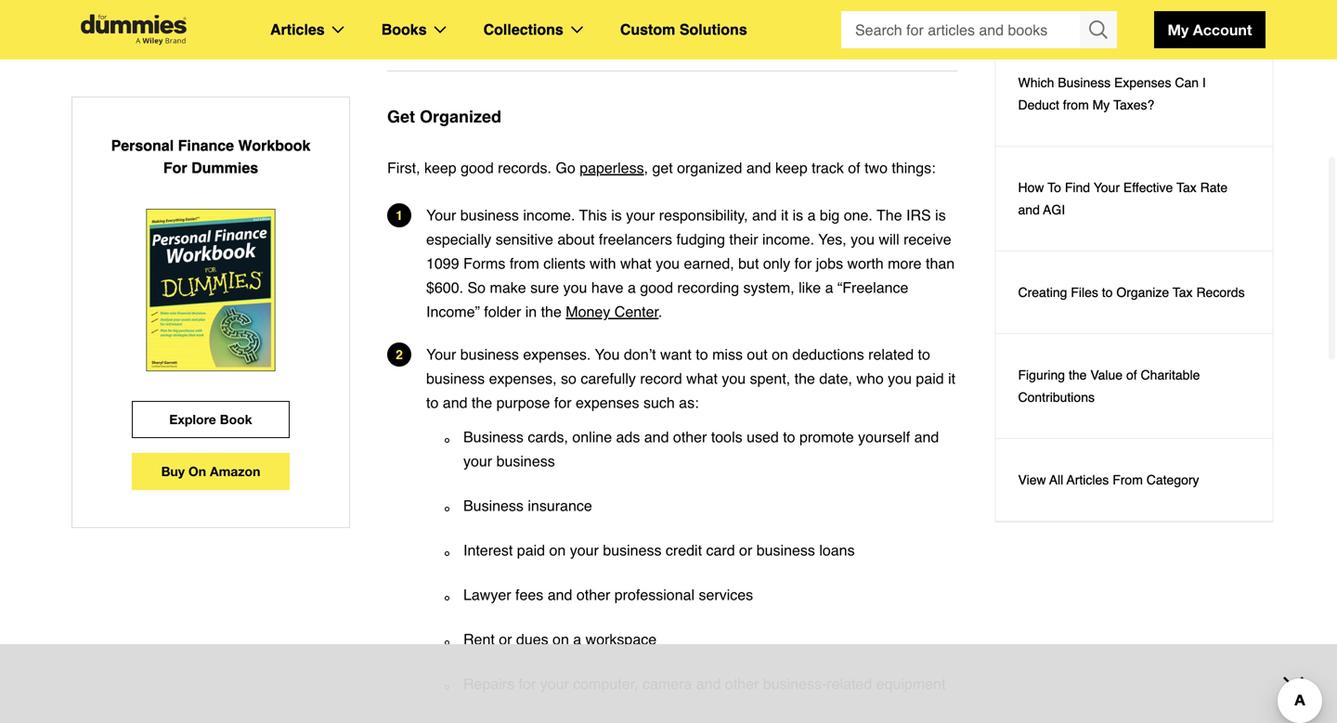 Task type: locate. For each thing, give the bounding box(es) containing it.
from right deduct at the right top of page
[[1063, 98, 1089, 112]]

how to find your effective tax rate and agi
[[1018, 180, 1228, 217]]

0 vertical spatial articles
[[270, 21, 325, 38]]

0 vertical spatial from
[[1063, 98, 1089, 112]]

other left business-
[[725, 676, 759, 693]]

articles left open article categories icon
[[270, 21, 325, 38]]

only
[[763, 255, 790, 272]]

on
[[188, 464, 206, 479]]

for right the repairs
[[519, 676, 536, 693]]

0 horizontal spatial for
[[519, 676, 536, 693]]

it left "big"
[[781, 207, 788, 224]]

0 horizontal spatial my
[[1093, 98, 1110, 112]]

irs
[[906, 207, 931, 224]]

creating
[[1018, 285, 1067, 300]]

1 vertical spatial income.
[[762, 231, 814, 248]]

2 horizontal spatial for
[[795, 255, 812, 272]]

0 horizontal spatial income.
[[523, 207, 575, 224]]

tax left 'records'
[[1173, 285, 1193, 300]]

business up professional on the bottom of the page
[[603, 542, 662, 559]]

1 vertical spatial other
[[577, 586, 610, 604]]

interest paid on your business credit card or business loans
[[463, 542, 855, 559]]

.
[[659, 303, 662, 320]]

you up worth
[[851, 231, 875, 248]]

and down how
[[1018, 202, 1040, 217]]

income. up only
[[762, 231, 814, 248]]

0 vertical spatial tax
[[1177, 180, 1197, 195]]

0 vertical spatial income.
[[523, 207, 575, 224]]

or right rent
[[499, 631, 512, 648]]

my left taxes?
[[1093, 98, 1110, 112]]

the left value
[[1069, 368, 1087, 383]]

1 horizontal spatial it
[[948, 370, 956, 387]]

is right this
[[611, 207, 622, 224]]

figuring the value of charitable contributions link
[[996, 334, 1273, 439]]

business down cards,
[[496, 453, 555, 470]]

the left 'date,'
[[795, 370, 815, 387]]

1 vertical spatial for
[[554, 394, 572, 411]]

get
[[387, 107, 415, 126]]

and inside your business expenses. you don't want to miss out on deductions related to business expenses, so carefully record what you spent, the date, who you paid it to and the purpose for expenses such as:
[[443, 394, 468, 411]]

keep right first,
[[424, 159, 457, 176]]

big
[[820, 207, 840, 224]]

it
[[781, 207, 788, 224], [948, 370, 956, 387]]

is left "big"
[[793, 207, 803, 224]]

it right who
[[948, 370, 956, 387]]

business up especially
[[460, 207, 519, 224]]

buy on amazon
[[161, 464, 260, 479]]

how
[[1018, 180, 1044, 195]]

your right find
[[1094, 180, 1120, 195]]

0 vertical spatial for
[[795, 255, 812, 272]]

on right dues
[[553, 631, 569, 648]]

other up workspace
[[577, 586, 610, 604]]

0 vertical spatial or
[[739, 542, 752, 559]]

business down purpose
[[463, 429, 524, 446]]

in
[[525, 303, 537, 320]]

their
[[729, 231, 758, 248]]

deductions
[[792, 346, 864, 363]]

business for business cards, online ads and other tools used to promote yourself and your business
[[463, 429, 524, 446]]

business inside business cards, online ads and other tools used to promote yourself and your business
[[463, 429, 524, 446]]

of right value
[[1126, 368, 1137, 383]]

yourself
[[858, 429, 910, 446]]

earned,
[[684, 255, 734, 272]]

your down rent or dues on a workspace
[[540, 676, 569, 693]]

good up .
[[640, 279, 673, 296]]

value
[[1090, 368, 1123, 383]]

on down insurance
[[549, 542, 566, 559]]

0 horizontal spatial from
[[510, 255, 539, 272]]

other
[[673, 429, 707, 446], [577, 586, 610, 604], [725, 676, 759, 693]]

0 horizontal spatial what
[[620, 255, 652, 272]]

0 vertical spatial business
[[1058, 75, 1111, 90]]

sensitive
[[496, 231, 553, 248]]

and
[[746, 159, 771, 176], [1018, 202, 1040, 217], [752, 207, 777, 224], [443, 394, 468, 411], [644, 429, 669, 446], [914, 429, 939, 446], [548, 586, 572, 604], [696, 676, 721, 693]]

this
[[579, 207, 607, 224]]

from
[[1113, 473, 1143, 488]]

0 horizontal spatial keep
[[424, 159, 457, 176]]

0 vertical spatial it
[[781, 207, 788, 224]]

repairs
[[463, 676, 515, 693]]

other down "as:"
[[673, 429, 707, 446]]

0 vertical spatial paid
[[916, 370, 944, 387]]

for
[[795, 255, 812, 272], [554, 394, 572, 411], [519, 676, 536, 693]]

and left purpose
[[443, 394, 468, 411]]

business right which
[[1058, 75, 1111, 90]]

group
[[841, 11, 1117, 48]]

of left two
[[848, 159, 860, 176]]

business up expenses,
[[460, 346, 519, 363]]

1 vertical spatial articles
[[1067, 473, 1109, 488]]

1 horizontal spatial is
[[793, 207, 803, 224]]

from down the sensitive
[[510, 255, 539, 272]]

or right card
[[739, 542, 752, 559]]

1 horizontal spatial my
[[1168, 21, 1189, 39]]

1 vertical spatial your
[[426, 207, 456, 224]]

what inside your business income. this is your responsibility, and it is a big one. the irs is especially sensitive about freelancers fudging their income. yes, you will receive 1099 forms from clients with what you earned, but only for jobs worth more than $600. so make sure you have a good recording system, like a "freelance income" folder in the
[[620, 255, 652, 272]]

more
[[888, 255, 922, 272]]

your
[[1094, 180, 1120, 195], [426, 207, 456, 224], [426, 346, 456, 363]]

0 vertical spatial what
[[620, 255, 652, 272]]

expenses.
[[523, 346, 591, 363]]

1 vertical spatial tax
[[1173, 285, 1193, 300]]

1 vertical spatial from
[[510, 255, 539, 272]]

1 vertical spatial paid
[[517, 542, 545, 559]]

tools
[[711, 429, 743, 446]]

clients
[[543, 255, 586, 272]]

forms
[[463, 255, 505, 272]]

0 vertical spatial good
[[461, 159, 494, 176]]

is right the irs
[[935, 207, 946, 224]]

so
[[561, 370, 577, 387]]

and right ads
[[644, 429, 669, 446]]

of
[[848, 159, 860, 176], [1126, 368, 1137, 383]]

your inside your business income. this is your responsibility, and it is a big one. the irs is especially sensitive about freelancers fudging their income. yes, you will receive 1099 forms from clients with what you earned, but only for jobs worth more than $600. so make sure you have a good recording system, like a "freelance income" folder in the
[[426, 207, 456, 224]]

creating files to organize tax records
[[1018, 285, 1245, 300]]

business inside business cards, online ads and other tools used to promote yourself and your business
[[496, 453, 555, 470]]

1 horizontal spatial from
[[1063, 98, 1089, 112]]

get
[[652, 159, 673, 176]]

Search for articles and books text field
[[841, 11, 1082, 48]]

organize
[[1116, 285, 1169, 300]]

your inside the how to find your effective tax rate and agi
[[1094, 180, 1120, 195]]

0 vertical spatial on
[[772, 346, 788, 363]]

for up like
[[795, 255, 812, 272]]

a left "big"
[[807, 207, 816, 224]]

your up freelancers
[[626, 207, 655, 224]]

1 horizontal spatial paid
[[916, 370, 944, 387]]

from inside which business expenses can i deduct from my taxes?
[[1063, 98, 1089, 112]]

your up especially
[[426, 207, 456, 224]]

keep left track
[[775, 159, 808, 176]]

0 horizontal spatial it
[[781, 207, 788, 224]]

your inside your business expenses. you don't want to miss out on deductions related to business expenses, so carefully record what you spent, the date, who you paid it to and the purpose for expenses such as:
[[426, 346, 456, 363]]

tax left rate
[[1177, 180, 1197, 195]]

1 vertical spatial business
[[463, 429, 524, 446]]

to right used
[[783, 429, 795, 446]]

you right who
[[888, 370, 912, 387]]

1 horizontal spatial other
[[673, 429, 707, 446]]

a left workspace
[[573, 631, 581, 648]]

articles
[[270, 21, 325, 38], [1067, 473, 1109, 488]]

worth
[[847, 255, 884, 272]]

what down freelancers
[[620, 255, 652, 272]]

the inside figuring the value of charitable contributions
[[1069, 368, 1087, 383]]

1 vertical spatial on
[[549, 542, 566, 559]]

1 horizontal spatial for
[[554, 394, 572, 411]]

0 horizontal spatial is
[[611, 207, 622, 224]]

one.
[[844, 207, 873, 224]]

buy on amazon link
[[132, 453, 290, 490]]

book
[[220, 412, 252, 427]]

record
[[640, 370, 682, 387]]

business up interest
[[463, 497, 524, 514]]

find
[[1065, 180, 1090, 195]]

explore book
[[169, 412, 252, 427]]

2 vertical spatial other
[[725, 676, 759, 693]]

1 keep from the left
[[424, 159, 457, 176]]

with
[[590, 255, 616, 272]]

date,
[[819, 370, 852, 387]]

business
[[1058, 75, 1111, 90], [463, 429, 524, 446], [463, 497, 524, 514]]

which business expenses can i deduct from my taxes?
[[1018, 75, 1206, 112]]

my left account
[[1168, 21, 1189, 39]]

1 horizontal spatial good
[[640, 279, 673, 296]]

computer,
[[573, 676, 638, 693]]

0 horizontal spatial or
[[499, 631, 512, 648]]

you down miss on the right
[[722, 370, 746, 387]]

1 horizontal spatial articles
[[1067, 473, 1109, 488]]

freelancers
[[599, 231, 672, 248]]

2 horizontal spatial other
[[725, 676, 759, 693]]

view all articles from category link
[[996, 439, 1273, 522]]

workspace
[[586, 631, 657, 648]]

cards,
[[528, 429, 568, 446]]

1 vertical spatial it
[[948, 370, 956, 387]]

for inside your business expenses. you don't want to miss out on deductions related to business expenses, so carefully record what you spent, the date, who you paid it to and the purpose for expenses such as:
[[554, 394, 572, 411]]

personal
[[111, 137, 174, 154]]

paid right who
[[916, 370, 944, 387]]

1 vertical spatial my
[[1093, 98, 1110, 112]]

logo image
[[72, 14, 196, 45]]

have
[[591, 279, 624, 296]]

business-
[[763, 676, 827, 693]]

track
[[812, 159, 844, 176]]

1 vertical spatial good
[[640, 279, 673, 296]]

related left equipment
[[827, 676, 872, 693]]

tax inside the how to find your effective tax rate and agi
[[1177, 180, 1197, 195]]

and up their
[[752, 207, 777, 224]]

your down income" on the left top
[[426, 346, 456, 363]]

agi
[[1043, 202, 1065, 217]]

to inside business cards, online ads and other tools used to promote yourself and your business
[[783, 429, 795, 446]]

1 horizontal spatial income.
[[762, 231, 814, 248]]

your inside business cards, online ads and other tools used to promote yourself and your business
[[463, 453, 492, 470]]

buy
[[161, 464, 185, 479]]

0 vertical spatial my
[[1168, 21, 1189, 39]]

on inside your business expenses. you don't want to miss out on deductions related to business expenses, so carefully record what you spent, the date, who you paid it to and the purpose for expenses such as:
[[772, 346, 788, 363]]

paid
[[916, 370, 944, 387], [517, 542, 545, 559]]

business inside your business income. this is your responsibility, and it is a big one. the irs is especially sensitive about freelancers fudging their income. yes, you will receive 1099 forms from clients with what you earned, but only for jobs worth more than $600. so make sure you have a good recording system, like a "freelance income" folder in the
[[460, 207, 519, 224]]

0 horizontal spatial paid
[[517, 542, 545, 559]]

custom
[[620, 21, 675, 38]]

figuring
[[1018, 368, 1065, 383]]

what inside your business expenses. you don't want to miss out on deductions related to business expenses, so carefully record what you spent, the date, who you paid it to and the purpose for expenses such as:
[[686, 370, 718, 387]]

good
[[461, 159, 494, 176], [640, 279, 673, 296]]

1 vertical spatial of
[[1126, 368, 1137, 383]]

your business income. this is your responsibility, and it is a big one. the irs is especially sensitive about freelancers fudging their income. yes, you will receive 1099 forms from clients with what you earned, but only for jobs worth more than $600. so make sure you have a good recording system, like a "freelance income" folder in the
[[426, 207, 955, 320]]

0 horizontal spatial of
[[848, 159, 860, 176]]

dummies
[[191, 159, 258, 176]]

to left miss on the right
[[696, 346, 708, 363]]

1 horizontal spatial or
[[739, 542, 752, 559]]

for down so
[[554, 394, 572, 411]]

files
[[1071, 285, 1098, 300]]

articles right all
[[1067, 473, 1109, 488]]

on right out
[[772, 346, 788, 363]]

2 vertical spatial business
[[463, 497, 524, 514]]

all
[[1049, 473, 1063, 488]]

1 horizontal spatial what
[[686, 370, 718, 387]]

2 horizontal spatial is
[[935, 207, 946, 224]]

other inside business cards, online ads and other tools used to promote yourself and your business
[[673, 429, 707, 446]]

good left the 'records.'
[[461, 159, 494, 176]]

1 vertical spatial or
[[499, 631, 512, 648]]

related up who
[[868, 346, 914, 363]]

book image image
[[146, 209, 275, 371]]

1 vertical spatial what
[[686, 370, 718, 387]]

0 vertical spatial your
[[1094, 180, 1120, 195]]

0 horizontal spatial other
[[577, 586, 610, 604]]

1 horizontal spatial of
[[1126, 368, 1137, 383]]

0 vertical spatial related
[[868, 346, 914, 363]]

1 horizontal spatial keep
[[775, 159, 808, 176]]

paid right interest
[[517, 542, 545, 559]]

your up business insurance at the left of page
[[463, 453, 492, 470]]

related
[[868, 346, 914, 363], [827, 676, 872, 693]]

about
[[558, 231, 595, 248]]

of inside figuring the value of charitable contributions
[[1126, 368, 1137, 383]]

0 vertical spatial other
[[673, 429, 707, 446]]

what up "as:"
[[686, 370, 718, 387]]

open collections list image
[[571, 26, 583, 33]]

and inside the how to find your effective tax rate and agi
[[1018, 202, 1040, 217]]

my inside which business expenses can i deduct from my taxes?
[[1093, 98, 1110, 112]]

a right like
[[825, 279, 833, 296]]

business down income" on the left top
[[426, 370, 485, 387]]

2 vertical spatial your
[[426, 346, 456, 363]]

the right in
[[541, 303, 562, 320]]

my inside "link"
[[1168, 21, 1189, 39]]

income. up the sensitive
[[523, 207, 575, 224]]

which
[[1018, 75, 1054, 90]]



Task type: describe. For each thing, give the bounding box(es) containing it.
1099
[[426, 255, 459, 272]]

charitable
[[1141, 368, 1200, 383]]

receive
[[904, 231, 951, 248]]

your for your business income. this is your responsibility, and it is a big one. the irs is especially sensitive about freelancers fudging their income. yes, you will receive 1099 forms from clients with what you earned, but only for jobs worth more than $600. so make sure you have a good recording system, like a "freelance income" folder in the
[[426, 207, 456, 224]]

want
[[660, 346, 692, 363]]

2 is from the left
[[793, 207, 803, 224]]

my account
[[1168, 21, 1252, 39]]

insurance
[[528, 497, 592, 514]]

card
[[706, 542, 735, 559]]

especially
[[426, 231, 491, 248]]

paid inside your business expenses. you don't want to miss out on deductions related to business expenses, so carefully record what you spent, the date, who you paid it to and the purpose for expenses such as:
[[916, 370, 944, 387]]

open article categories image
[[332, 26, 344, 33]]

such
[[643, 394, 675, 411]]

will
[[879, 231, 899, 248]]

money center .
[[566, 303, 662, 320]]

sure
[[530, 279, 559, 296]]

0 horizontal spatial articles
[[270, 21, 325, 38]]

services
[[699, 586, 753, 604]]

business cards, online ads and other tools used to promote yourself and your business
[[463, 429, 939, 470]]

0 vertical spatial of
[[848, 159, 860, 176]]

taxes?
[[1113, 98, 1155, 112]]

you down clients
[[563, 279, 587, 296]]

the inside your business income. this is your responsibility, and it is a big one. the irs is especially sensitive about freelancers fudging their income. yes, you will receive 1099 forms from clients with what you earned, but only for jobs worth more than $600. so make sure you have a good recording system, like a "freelance income" folder in the
[[541, 303, 562, 320]]

and inside your business income. this is your responsibility, and it is a big one. the irs is especially sensitive about freelancers fudging their income. yes, you will receive 1099 forms from clients with what you earned, but only for jobs worth more than $600. so make sure you have a good recording system, like a "freelance income" folder in the
[[752, 207, 777, 224]]

and right organized
[[746, 159, 771, 176]]

jobs
[[816, 255, 843, 272]]

fees
[[515, 586, 543, 604]]

yes,
[[818, 231, 847, 248]]

$600.
[[426, 279, 463, 296]]

professional
[[615, 586, 695, 604]]

2 keep from the left
[[775, 159, 808, 176]]

but
[[738, 255, 759, 272]]

open book categories image
[[434, 26, 446, 33]]

your business expenses. you don't want to miss out on deductions related to business expenses, so carefully record what you spent, the date, who you paid it to and the purpose for expenses such as:
[[426, 346, 956, 411]]

credit
[[666, 542, 702, 559]]

,
[[644, 159, 648, 176]]

2 vertical spatial on
[[553, 631, 569, 648]]

1 vertical spatial related
[[827, 676, 872, 693]]

to right files
[[1102, 285, 1113, 300]]

business for business insurance
[[463, 497, 524, 514]]

like
[[799, 279, 821, 296]]

make
[[490, 279, 526, 296]]

out
[[747, 346, 768, 363]]

who
[[857, 370, 884, 387]]

the
[[877, 207, 902, 224]]

and right camera
[[696, 676, 721, 693]]

how to find your effective tax rate and agi link
[[996, 147, 1273, 252]]

3 is from the left
[[935, 207, 946, 224]]

purpose
[[496, 394, 550, 411]]

1 is from the left
[[611, 207, 622, 224]]

view
[[1018, 473, 1046, 488]]

explore book link
[[132, 401, 290, 438]]

business inside which business expenses can i deduct from my taxes?
[[1058, 75, 1111, 90]]

folder
[[484, 303, 521, 320]]

2 vertical spatial for
[[519, 676, 536, 693]]

to left purpose
[[426, 394, 439, 411]]

responsibility,
[[659, 207, 748, 224]]

organized
[[677, 159, 742, 176]]

paperless link
[[580, 159, 644, 176]]

carefully
[[581, 370, 636, 387]]

it inside your business expenses. you don't want to miss out on deductions related to business expenses, so carefully record what you spent, the date, who you paid it to and the purpose for expenses such as:
[[948, 370, 956, 387]]

for inside your business income. this is your responsibility, and it is a big one. the irs is especially sensitive about freelancers fudging their income. yes, you will receive 1099 forms from clients with what you earned, but only for jobs worth more than $600. so make sure you have a good recording system, like a "freelance income" folder in the
[[795, 255, 812, 272]]

center
[[615, 303, 659, 320]]

business insurance
[[463, 497, 592, 514]]

go
[[556, 159, 575, 176]]

the left purpose
[[472, 394, 492, 411]]

to down 'than'
[[918, 346, 930, 363]]

ads
[[616, 429, 640, 446]]

custom solutions link
[[620, 18, 747, 42]]

view all articles from category
[[1018, 473, 1199, 488]]

records
[[1196, 285, 1245, 300]]

from inside your business income. this is your responsibility, and it is a big one. the irs is especially sensitive about freelancers fudging their income. yes, you will receive 1099 forms from clients with what you earned, but only for jobs worth more than $600. so make sure you have a good recording system, like a "freelance income" folder in the
[[510, 255, 539, 272]]

0 horizontal spatial good
[[461, 159, 494, 176]]

get organized
[[387, 107, 501, 126]]

explore
[[169, 412, 216, 427]]

contributions
[[1018, 390, 1095, 405]]

loans
[[819, 542, 855, 559]]

spent,
[[750, 370, 790, 387]]

money center link
[[566, 303, 659, 320]]

miss
[[712, 346, 743, 363]]

solutions
[[680, 21, 747, 38]]

it inside your business income. this is your responsibility, and it is a big one. the irs is especially sensitive about freelancers fudging their income. yes, you will receive 1099 forms from clients with what you earned, but only for jobs worth more than $600. so make sure you have a good recording system, like a "freelance income" folder in the
[[781, 207, 788, 224]]

organized
[[420, 107, 501, 126]]

income"
[[426, 303, 480, 320]]

rent or dues on a workspace
[[463, 631, 657, 648]]

effective
[[1123, 180, 1173, 195]]

a right the have
[[628, 279, 636, 296]]

rent
[[463, 631, 495, 648]]

repairs for your computer, camera and other business-related equipment
[[463, 676, 946, 693]]

don't
[[624, 346, 656, 363]]

your for your business expenses. you don't want to miss out on deductions related to business expenses, so carefully record what you spent, the date, who you paid it to and the purpose for expenses such as:
[[426, 346, 456, 363]]

than
[[926, 255, 955, 272]]

business left loans
[[757, 542, 815, 559]]

recording
[[677, 279, 739, 296]]

good inside your business income. this is your responsibility, and it is a big one. the irs is especially sensitive about freelancers fudging their income. yes, you will receive 1099 forms from clients with what you earned, but only for jobs worth more than $600. so make sure you have a good recording system, like a "freelance income" folder in the
[[640, 279, 673, 296]]

and right the 'fees'
[[548, 586, 572, 604]]

you down freelancers
[[656, 255, 680, 272]]

your up "lawyer fees and other professional services"
[[570, 542, 599, 559]]

to
[[1048, 180, 1061, 195]]

expenses
[[1114, 75, 1171, 90]]

my account link
[[1154, 11, 1266, 48]]

your inside your business income. this is your responsibility, and it is a big one. the irs is especially sensitive about freelancers fudging their income. yes, you will receive 1099 forms from clients with what you earned, but only for jobs worth more than $600. so make sure you have a good recording system, like a "freelance income" folder in the
[[626, 207, 655, 224]]

money
[[566, 303, 610, 320]]

and right yourself
[[914, 429, 939, 446]]

books
[[381, 21, 427, 38]]

which business expenses can i deduct from my taxes? link
[[996, 42, 1273, 147]]

interest
[[463, 542, 513, 559]]

figuring the value of charitable contributions
[[1018, 368, 1200, 405]]

so
[[468, 279, 486, 296]]

can
[[1175, 75, 1199, 90]]

camera
[[643, 676, 692, 693]]

first, keep good records. go paperless , get organized and keep track of two things:
[[387, 159, 936, 176]]

fudging
[[676, 231, 725, 248]]

i
[[1202, 75, 1206, 90]]

related inside your business expenses. you don't want to miss out on deductions related to business expenses, so carefully record what you spent, the date, who you paid it to and the purpose for expenses such as:
[[868, 346, 914, 363]]

online
[[572, 429, 612, 446]]



Task type: vqa. For each thing, say whether or not it's contained in the screenshot.
THE "SUCH"
yes



